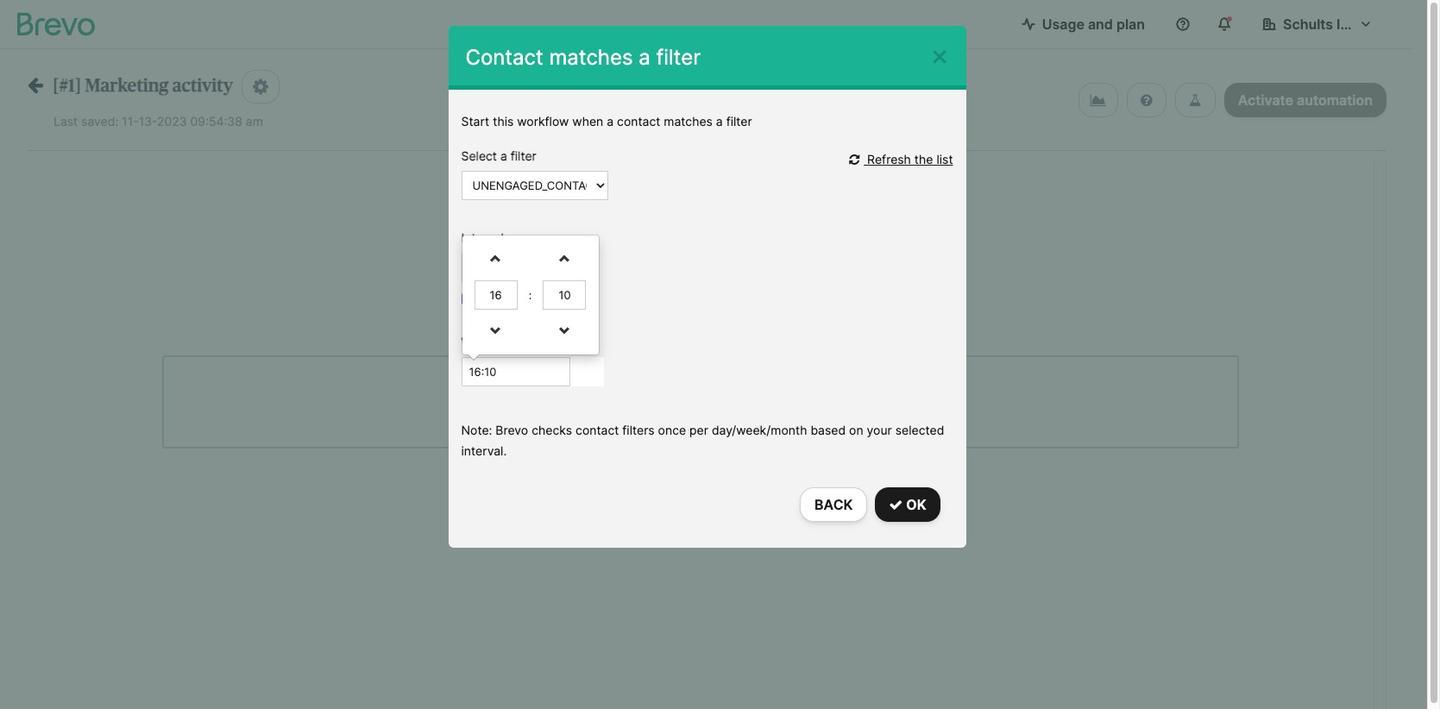Task type: vqa. For each thing, say whether or not it's contained in the screenshot.
Area Chart icon at the right of the page
yes



Task type: locate. For each thing, give the bounding box(es) containing it.
time image
[[580, 366, 594, 380]]

weekdays only
[[479, 294, 566, 308]]

note:
[[461, 423, 492, 438]]

day/week/month
[[712, 423, 808, 438]]

based
[[811, 423, 846, 438]]

last saved: 11-13-2023 09:54:38 am
[[54, 114, 263, 129]]

list
[[937, 152, 954, 167]]

None text field
[[474, 281, 518, 310], [543, 281, 587, 310], [461, 358, 570, 387], [474, 281, 518, 310], [543, 281, 587, 310], [461, 358, 570, 387]]

:
[[529, 289, 532, 302]]

1 horizontal spatial matches
[[664, 114, 713, 129]]

[#1]                             marketing activity link
[[28, 76, 233, 95]]

back button
[[800, 488, 868, 523]]

flask image
[[1189, 93, 1202, 107]]

new
[[670, 411, 694, 426]]

question circle image
[[1141, 93, 1153, 107]]

1 horizontal spatial filter
[[657, 45, 701, 70]]

2023
[[157, 114, 187, 129]]

contact left the "filters"
[[576, 423, 619, 438]]

1 vertical spatial contact
[[576, 423, 619, 438]]

1 vertical spatial filter
[[727, 114, 753, 129]]

when
[[573, 114, 604, 129]]

check
[[513, 335, 547, 350]]

when to check
[[461, 335, 547, 350]]

back
[[815, 497, 853, 514]]

2 horizontal spatial filter
[[727, 114, 753, 129]]

start this workflow when a contact matches a filter
[[461, 114, 753, 129]]

a
[[639, 45, 651, 70], [607, 114, 614, 129], [716, 114, 723, 129], [501, 149, 507, 163]]

0 vertical spatial filter
[[657, 45, 701, 70]]

0 horizontal spatial filter
[[511, 149, 537, 163]]

schults inc
[[1284, 16, 1358, 33]]

1 vertical spatial matches
[[664, 114, 713, 129]]

cog image
[[253, 78, 269, 96]]

interval
[[461, 231, 504, 245]]

contact right when
[[617, 114, 661, 129]]

once
[[658, 423, 686, 438]]

selected
[[896, 423, 945, 438]]

note: brevo checks contact filters once per day/week/month based on your selected interval.
[[461, 423, 945, 459]]

last
[[54, 114, 78, 129]]

checks
[[532, 423, 573, 438]]

×
[[931, 38, 949, 72]]

contact
[[617, 114, 661, 129], [576, 423, 619, 438]]

0 horizontal spatial matches
[[549, 45, 633, 70]]

filter
[[657, 45, 701, 70], [727, 114, 753, 129], [511, 149, 537, 163]]

add new conditions
[[643, 411, 759, 426]]

matches
[[549, 45, 633, 70], [664, 114, 713, 129]]

[#1]                             marketing activity
[[53, 77, 233, 95]]

× form
[[448, 26, 966, 548]]

ok button
[[876, 488, 941, 523]]

am
[[246, 114, 263, 129]]

arrow left image
[[28, 76, 43, 94]]

None checkbox
[[461, 294, 473, 305]]

refresh
[[868, 152, 912, 167]]



Task type: describe. For each thing, give the bounding box(es) containing it.
saved:
[[81, 114, 119, 129]]

to
[[498, 335, 509, 350]]

schults
[[1284, 16, 1334, 33]]

when
[[461, 335, 494, 350]]

marketing
[[85, 77, 169, 95]]

activity
[[172, 77, 233, 95]]

inc
[[1337, 16, 1358, 33]]

this
[[493, 114, 514, 129]]

09:54:38
[[190, 114, 242, 129]]

per
[[690, 423, 709, 438]]

interval.
[[461, 444, 507, 459]]

[#1]
[[53, 77, 81, 95]]

check image
[[889, 498, 903, 512]]

and
[[1089, 16, 1114, 33]]

the
[[915, 152, 934, 167]]

filters
[[623, 423, 655, 438]]

refresh image
[[850, 154, 864, 166]]

add new conditions link
[[643, 411, 759, 426]]

refresh the list link
[[850, 152, 954, 167]]

contact
[[466, 45, 544, 70]]

refresh the list
[[864, 152, 954, 167]]

select
[[461, 149, 497, 163]]

add
[[643, 411, 667, 426]]

plan
[[1117, 16, 1146, 33]]

ok
[[903, 497, 927, 514]]

usage and plan
[[1043, 16, 1146, 33]]

0 vertical spatial contact
[[617, 114, 661, 129]]

usage and plan button
[[1008, 7, 1159, 41]]

weekdays
[[479, 294, 537, 308]]

select a filter
[[461, 149, 537, 163]]

11-
[[122, 114, 139, 129]]

on
[[850, 423, 864, 438]]

brevo
[[496, 423, 529, 438]]

your
[[867, 423, 892, 438]]

× button
[[931, 38, 949, 72]]

start
[[461, 114, 490, 129]]

contact inside note: brevo checks contact filters once per day/week/month based on your selected interval.
[[576, 423, 619, 438]]

area chart image
[[1091, 93, 1107, 107]]

only
[[540, 294, 566, 308]]

workflow
[[517, 114, 569, 129]]

usage
[[1043, 16, 1085, 33]]

none checkbox inside '×' form
[[461, 294, 473, 305]]

contact matches a filter
[[466, 45, 701, 70]]

0 vertical spatial matches
[[549, 45, 633, 70]]

13-
[[139, 114, 157, 129]]

conditions
[[697, 411, 759, 426]]

schults inc button
[[1249, 7, 1387, 41]]

2 vertical spatial filter
[[511, 149, 537, 163]]



